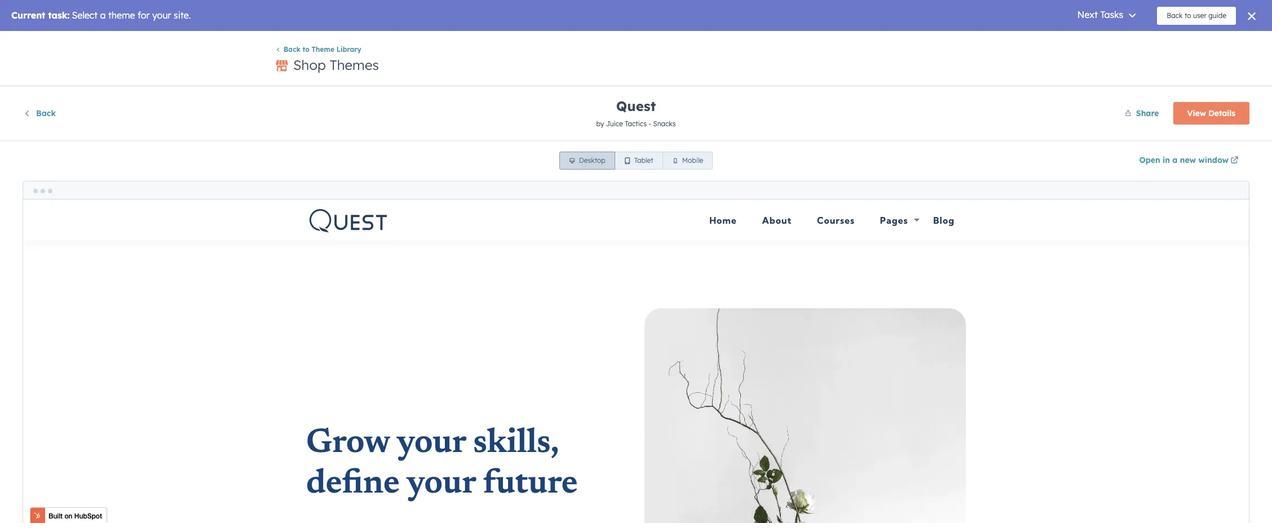 Task type: vqa. For each thing, say whether or not it's contained in the screenshot.
BACK TO THEME LIBRARY link
yes



Task type: describe. For each thing, give the bounding box(es) containing it.
library
[[337, 45, 361, 54]]



Task type: locate. For each thing, give the bounding box(es) containing it.
shop themes
[[293, 57, 379, 74]]

back
[[284, 45, 301, 54]]

back to theme library link
[[275, 45, 361, 54]]

themes
[[330, 57, 379, 74]]

to
[[303, 45, 310, 54]]

back to theme library
[[284, 45, 361, 54]]

theme
[[312, 45, 334, 54]]

shop
[[293, 57, 326, 74]]



